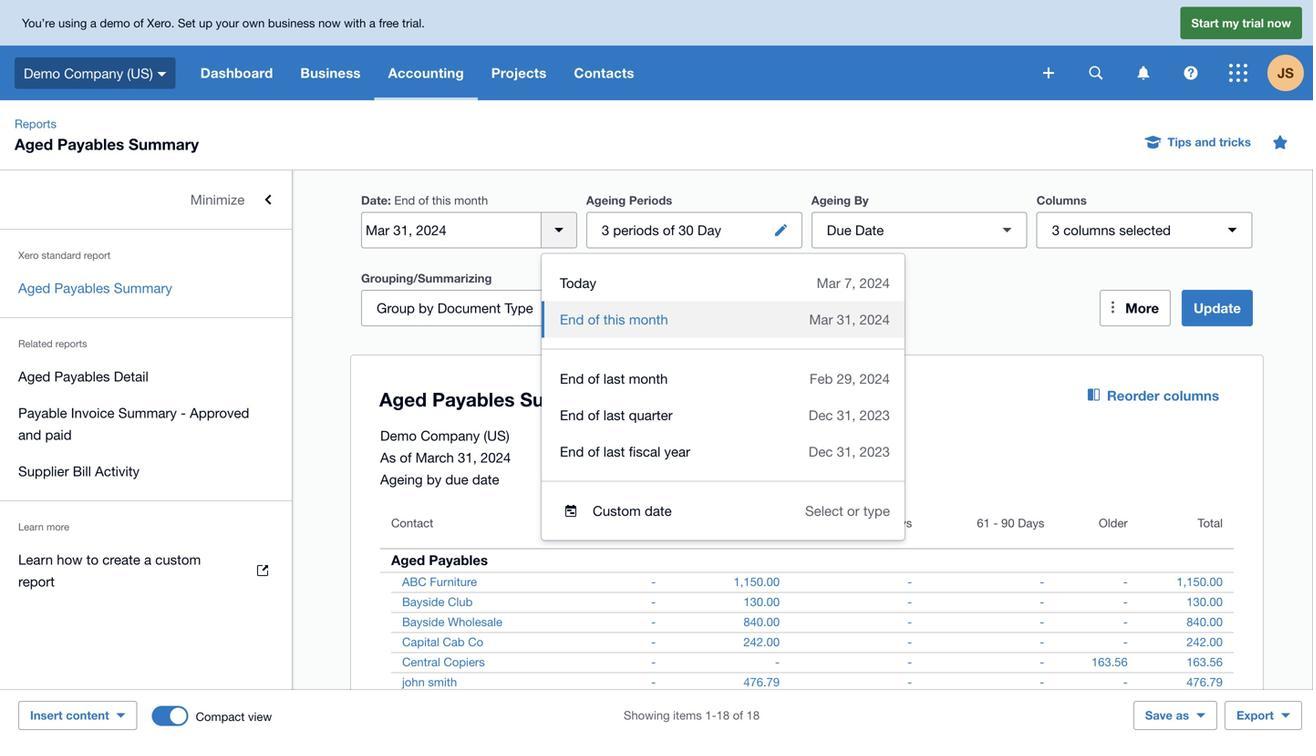 Task type: locate. For each thing, give the bounding box(es) containing it.
54.13 link right 1-
[[739, 694, 791, 712]]

163.56 link up save as popup button
[[1081, 654, 1139, 672]]

end up end of last quarter
[[560, 371, 584, 387]]

1 vertical spatial and
[[18, 427, 41, 443]]

2024 down mar 7, 2024
[[860, 312, 890, 327]]

mar for mar 7, 2024
[[817, 275, 841, 291]]

remove from favorites image
[[1263, 124, 1299, 161]]

0 vertical spatial and
[[1195, 135, 1216, 149]]

dec 31, 2023 up select or type on the right of page
[[809, 444, 890, 460]]

2024 right 29,
[[860, 371, 890, 387]]

date right due
[[856, 222, 884, 238]]

1 vertical spatial report
[[18, 574, 55, 590]]

company inside demo company (us) as of march 31, 2024 ageing by due date
[[421, 428, 480, 444]]

2023 down feb 29, 2024
[[860, 407, 890, 423]]

summary inside payable invoice summary - approved and paid
[[118, 405, 177, 421]]

aged down the 'xero'
[[18, 280, 50, 296]]

month up select end date field
[[454, 193, 488, 208]]

group
[[542, 254, 905, 541]]

aged up abc
[[391, 552, 425, 569]]

1 vertical spatial month
[[629, 312, 668, 327]]

1 108.60 from the left
[[744, 716, 780, 730]]

john
[[402, 676, 425, 690]]

108.60 right 1-
[[744, 716, 780, 730]]

2 108.60 from the left
[[1187, 716, 1223, 730]]

last left fiscal
[[604, 444, 625, 460]]

columns right reorder
[[1164, 388, 1220, 404]]

1 horizontal spatial 1,150.00
[[1177, 575, 1223, 589]]

1 horizontal spatial 242.00 link
[[1176, 634, 1234, 652]]

18 right 1-
[[747, 709, 760, 723]]

1 vertical spatial by
[[427, 472, 442, 488]]

of down end of last month
[[588, 407, 600, 423]]

ageing by
[[812, 193, 869, 208]]

1 dec 31, 2023 from the top
[[809, 407, 890, 423]]

accounting button
[[375, 46, 478, 100]]

banner containing dashboard
[[0, 0, 1314, 100]]

standard
[[41, 250, 81, 261]]

of right as
[[400, 450, 412, 466]]

2 bayside from the top
[[402, 615, 445, 629]]

1 horizontal spatial columns
[[1164, 388, 1220, 404]]

54.13 right 1-
[[750, 696, 780, 710]]

108.60 for second 108.60 link
[[1187, 716, 1223, 730]]

by inside demo company (us) as of march 31, 2024 ageing by due date
[[427, 472, 442, 488]]

0 vertical spatial report
[[84, 250, 111, 261]]

2 130.00 from the left
[[1187, 595, 1223, 609]]

1 last from the top
[[604, 371, 625, 387]]

day
[[698, 222, 722, 238]]

0 vertical spatial date
[[361, 193, 388, 208]]

demo company (us) button
[[0, 46, 187, 100]]

1 horizontal spatial 108.60 link
[[1176, 714, 1234, 732]]

1 horizontal spatial 130.00
[[1187, 595, 1223, 609]]

31,
[[837, 312, 856, 327], [837, 407, 856, 423], [837, 444, 856, 460], [458, 450, 477, 466]]

54.13 right as
[[1194, 696, 1223, 710]]

1 horizontal spatial report
[[84, 250, 111, 261]]

dashboard link
[[187, 46, 287, 100]]

insert content
[[30, 709, 109, 723]]

2 learn from the top
[[18, 552, 53, 568]]

up
[[199, 16, 213, 30]]

1 horizontal spatial 840.00
[[1187, 615, 1223, 629]]

month up end of last month
[[629, 312, 668, 327]]

0 horizontal spatial days
[[886, 516, 912, 530]]

company for demo company (us)
[[64, 65, 123, 81]]

0 horizontal spatial 54.13 link
[[739, 694, 791, 712]]

dec 31, 2023 for end of last quarter
[[809, 407, 890, 423]]

1 horizontal spatial demo
[[380, 428, 417, 444]]

2 54.13 from the left
[[1194, 696, 1223, 710]]

demo down you're
[[24, 65, 60, 81]]

mar for mar 31, 2024
[[809, 312, 833, 327]]

1 vertical spatial summary
[[114, 280, 172, 296]]

0 horizontal spatial 1,150.00
[[734, 575, 780, 589]]

showing items 1-18 of 18
[[624, 709, 760, 723]]

company up march
[[421, 428, 480, 444]]

1 horizontal spatial 242.00
[[1187, 635, 1223, 650]]

163.56 link
[[1081, 654, 1139, 672], [1176, 654, 1234, 672]]

ageing left the by
[[812, 193, 851, 208]]

54.13 for 2nd 54.13 link from right
[[750, 696, 780, 710]]

1 horizontal spatial 54.13 link
[[1183, 694, 1234, 712]]

0 horizontal spatial 130.00
[[744, 595, 780, 609]]

summary up minimize button
[[129, 135, 199, 153]]

1 horizontal spatial 476.79
[[1187, 676, 1223, 690]]

1 horizontal spatial 54.13
[[1194, 696, 1223, 710]]

476.79 for 2nd '476.79' link from the right
[[744, 676, 780, 690]]

242.00
[[744, 635, 780, 650], [1187, 635, 1223, 650]]

0 horizontal spatial 840.00 link
[[733, 613, 791, 632]]

108.60 link right 1-
[[733, 714, 791, 732]]

due date
[[827, 222, 884, 238]]

1 days from the left
[[886, 516, 912, 530]]

demo inside demo company (us) popup button
[[24, 65, 60, 81]]

summary down minimize button
[[114, 280, 172, 296]]

31, down 29,
[[837, 407, 856, 423]]

31, down 7,
[[837, 312, 856, 327]]

1 horizontal spatial (us)
[[484, 428, 510, 444]]

march
[[416, 450, 454, 466]]

export button
[[1225, 702, 1303, 731]]

bayside inside 'link'
[[402, 615, 445, 629]]

report down learn more
[[18, 574, 55, 590]]

payables down xero standard report
[[54, 280, 110, 296]]

108.60 right save
[[1187, 716, 1223, 730]]

1 54.13 link from the left
[[739, 694, 791, 712]]

0 horizontal spatial 242.00
[[744, 635, 780, 650]]

1 horizontal spatial 1,150.00 link
[[1166, 573, 1234, 592]]

aged down related
[[18, 369, 50, 385]]

1 horizontal spatial company
[[421, 428, 480, 444]]

related
[[18, 338, 53, 350]]

a right create at the bottom left of page
[[144, 552, 152, 568]]

this up end of last month
[[604, 312, 626, 327]]

learn for learn how to create a custom report
[[18, 552, 53, 568]]

0 horizontal spatial 242.00 link
[[733, 634, 791, 652]]

date inside demo company (us) as of march 31, 2024 ageing by due date
[[472, 472, 500, 488]]

payable
[[18, 405, 67, 421]]

selected
[[1120, 222, 1171, 238]]

0 horizontal spatial 1,150.00 link
[[723, 573, 791, 592]]

2 now from the left
[[1268, 16, 1292, 30]]

payables down reports 'link'
[[57, 135, 124, 153]]

date inside list box
[[645, 503, 672, 519]]

0 vertical spatial demo
[[24, 65, 60, 81]]

2 476.79 from the left
[[1187, 676, 1223, 690]]

1 vertical spatial learn
[[18, 552, 53, 568]]

60
[[869, 516, 883, 530]]

banner
[[0, 0, 1314, 100]]

1 horizontal spatial days
[[1018, 516, 1045, 530]]

0 vertical spatial columns
[[1064, 222, 1116, 238]]

0 horizontal spatial this
[[432, 193, 451, 208]]

supplier bill activity
[[18, 463, 140, 479]]

2 last from the top
[[604, 407, 625, 423]]

a left free
[[369, 16, 376, 30]]

1 horizontal spatial 163.56
[[1187, 655, 1223, 670]]

days right 60
[[886, 516, 912, 530]]

payables for aged payables
[[429, 552, 488, 569]]

3 left periods
[[602, 222, 610, 238]]

and down payable
[[18, 427, 41, 443]]

0 horizontal spatial 476.79 link
[[733, 674, 791, 692]]

1 476.79 from the left
[[744, 676, 780, 690]]

2024 for mar 7, 2024
[[860, 275, 890, 291]]

detail
[[114, 369, 149, 385]]

1 vertical spatial columns
[[1164, 388, 1220, 404]]

minimize button
[[0, 182, 292, 218]]

31, up due
[[458, 450, 477, 466]]

last left quarter
[[604, 407, 625, 423]]

0 horizontal spatial 3
[[602, 222, 610, 238]]

days
[[886, 516, 912, 530], [1018, 516, 1045, 530]]

svg image
[[1138, 66, 1150, 80], [1044, 68, 1055, 78]]

bayside down abc
[[402, 595, 445, 609]]

0 vertical spatial this
[[432, 193, 451, 208]]

demo company (us) as of march 31, 2024 ageing by due date
[[380, 428, 511, 488]]

0 vertical spatial last
[[604, 371, 625, 387]]

0 vertical spatial by
[[419, 300, 434, 316]]

by down the grouping/summarizing
[[419, 300, 434, 316]]

co
[[468, 635, 484, 650]]

of down 'today'
[[588, 312, 600, 327]]

summary
[[129, 135, 199, 153], [114, 280, 172, 296], [118, 405, 177, 421]]

bayside wholesale
[[402, 615, 503, 629]]

1 bayside from the top
[[402, 595, 445, 609]]

2 3 from the left
[[1052, 222, 1060, 238]]

1 242.00 link from the left
[[733, 634, 791, 652]]

mar 7, 2024
[[817, 275, 890, 291]]

save as button
[[1134, 702, 1218, 731]]

2 days from the left
[[1018, 516, 1045, 530]]

(us) inside popup button
[[127, 65, 153, 81]]

0 horizontal spatial 108.60
[[744, 716, 780, 730]]

date right custom
[[645, 503, 672, 519]]

a
[[90, 16, 97, 30], [369, 16, 376, 30], [144, 552, 152, 568]]

company down using
[[64, 65, 123, 81]]

31, up select or type on the right of page
[[837, 444, 856, 460]]

2024 right 7,
[[860, 275, 890, 291]]

1 horizontal spatial 3
[[1052, 222, 1060, 238]]

and right tips
[[1195, 135, 1216, 149]]

54.13 for 1st 54.13 link from the right
[[1194, 696, 1223, 710]]

2 1,150.00 from the left
[[1177, 575, 1223, 589]]

1 18 from the left
[[717, 709, 730, 723]]

54.13 link left export
[[1183, 694, 1234, 712]]

0 vertical spatial summary
[[129, 135, 199, 153]]

reports link
[[7, 115, 64, 133]]

custom
[[593, 503, 641, 519]]

3 inside '3 periods of 30 day' button
[[602, 222, 610, 238]]

0 horizontal spatial now
[[318, 16, 341, 30]]

476.79 link up as
[[1176, 674, 1234, 692]]

2 vertical spatial summary
[[118, 405, 177, 421]]

bayside for bayside club
[[402, 595, 445, 609]]

1 163.56 from the left
[[1092, 655, 1128, 670]]

1 horizontal spatial and
[[1195, 135, 1216, 149]]

1 vertical spatial mar
[[809, 312, 833, 327]]

aged payables summary link
[[0, 270, 292, 307]]

bayside for bayside wholesale
[[402, 615, 445, 629]]

payables down reports
[[54, 369, 110, 385]]

0 horizontal spatial (us)
[[127, 65, 153, 81]]

2023 up the type
[[860, 444, 890, 460]]

0 horizontal spatial 18
[[717, 709, 730, 723]]

bayside up capital
[[402, 615, 445, 629]]

0 horizontal spatial 54.13
[[750, 696, 780, 710]]

club
[[448, 595, 473, 609]]

2 dec from the top
[[809, 444, 833, 460]]

contact button
[[380, 505, 570, 549]]

older button
[[1056, 505, 1139, 549]]

3 last from the top
[[604, 444, 625, 460]]

and inside payable invoice summary - approved and paid
[[18, 427, 41, 443]]

reorder columns
[[1107, 388, 1220, 404]]

0 horizontal spatial demo
[[24, 65, 60, 81]]

end down end of last month
[[560, 407, 584, 423]]

31, for end of this month
[[837, 312, 856, 327]]

1 horizontal spatial date
[[645, 503, 672, 519]]

-
[[181, 405, 186, 421], [861, 516, 866, 530], [994, 516, 998, 530], [651, 575, 656, 589], [908, 575, 912, 589], [1040, 575, 1045, 589], [1124, 575, 1128, 589], [651, 595, 656, 609], [908, 595, 912, 609], [1040, 595, 1045, 609], [1124, 595, 1128, 609], [651, 615, 656, 629], [908, 615, 912, 629], [1040, 615, 1045, 629], [1124, 615, 1128, 629], [651, 635, 656, 650], [908, 635, 912, 650], [1040, 635, 1045, 650], [1124, 635, 1128, 650], [651, 655, 656, 670], [775, 655, 780, 670], [908, 655, 912, 670], [1040, 655, 1045, 670], [651, 676, 656, 690], [908, 676, 912, 690], [1040, 676, 1045, 690], [1124, 676, 1128, 690], [651, 716, 656, 730]]

1 1,150.00 from the left
[[734, 575, 780, 589]]

242.00 link
[[733, 634, 791, 652], [1176, 634, 1234, 652]]

0 horizontal spatial company
[[64, 65, 123, 81]]

a right using
[[90, 16, 97, 30]]

1 130.00 from the left
[[744, 595, 780, 609]]

by down march
[[427, 472, 442, 488]]

update button
[[1182, 290, 1253, 327]]

2 54.13 link from the left
[[1183, 694, 1234, 712]]

columns inside button
[[1164, 388, 1220, 404]]

0 horizontal spatial 163.56 link
[[1081, 654, 1139, 672]]

this
[[432, 193, 451, 208], [604, 312, 626, 327]]

1 horizontal spatial 18
[[747, 709, 760, 723]]

0 horizontal spatial and
[[18, 427, 41, 443]]

list box
[[542, 254, 905, 541]]

and inside button
[[1195, 135, 1216, 149]]

1 horizontal spatial 840.00 link
[[1176, 613, 1234, 632]]

payables inside report output element
[[429, 552, 488, 569]]

2024 for mar 31, 2024
[[860, 312, 890, 327]]

3 columns selected
[[1052, 222, 1171, 238]]

1 3 from the left
[[602, 222, 610, 238]]

end for end of last fiscal year
[[560, 444, 584, 460]]

quarter
[[629, 407, 673, 423]]

0 vertical spatial dec
[[809, 407, 833, 423]]

showing
[[624, 709, 670, 723]]

2 163.56 link from the left
[[1176, 654, 1234, 672]]

report
[[84, 250, 111, 261], [18, 574, 55, 590]]

2024 right march
[[481, 450, 511, 466]]

now left with
[[318, 16, 341, 30]]

2 horizontal spatial ageing
[[812, 193, 851, 208]]

demo inside demo company (us) as of march 31, 2024 ageing by due date
[[380, 428, 417, 444]]

1 vertical spatial this
[[604, 312, 626, 327]]

29,
[[837, 371, 856, 387]]

due
[[827, 222, 852, 238]]

columns down columns
[[1064, 222, 1116, 238]]

older
[[1099, 516, 1128, 530]]

central copiers link
[[380, 654, 496, 672]]

of right :
[[419, 193, 429, 208]]

type
[[505, 300, 533, 316]]

svg image
[[1230, 64, 1248, 82], [1090, 66, 1103, 80], [1185, 66, 1198, 80], [158, 72, 167, 76]]

2024
[[860, 275, 890, 291], [860, 312, 890, 327], [860, 371, 890, 387], [481, 450, 511, 466]]

now right trial
[[1268, 16, 1292, 30]]

1 now from the left
[[318, 16, 341, 30]]

last up end of last quarter
[[604, 371, 625, 387]]

1 dec from the top
[[809, 407, 833, 423]]

payables up 'furniture'
[[429, 552, 488, 569]]

company inside popup button
[[64, 65, 123, 81]]

learn left more
[[18, 521, 44, 533]]

dec for end of last quarter
[[809, 407, 833, 423]]

month up quarter
[[629, 371, 668, 387]]

js
[[1278, 65, 1295, 81]]

0 vertical spatial 2023
[[860, 407, 890, 423]]

columns for reorder
[[1164, 388, 1220, 404]]

ageing down as
[[380, 472, 423, 488]]

2 840.00 link from the left
[[1176, 613, 1234, 632]]

this inside list box
[[604, 312, 626, 327]]

2 vertical spatial month
[[629, 371, 668, 387]]

end down 'today'
[[560, 312, 584, 327]]

476.79 up showing items 1-18 of 18
[[744, 676, 780, 690]]

how
[[57, 552, 83, 568]]

dec for end of last fiscal year
[[809, 444, 833, 460]]

bayside inside "link"
[[402, 595, 445, 609]]

you're using a demo of xero. set up your own business now with a free trial.
[[22, 16, 425, 30]]

current button
[[570, 505, 667, 549]]

3 for 3 columns selected
[[1052, 222, 1060, 238]]

1 476.79 link from the left
[[733, 674, 791, 692]]

90
[[1002, 516, 1015, 530]]

aged inside reports aged payables summary
[[15, 135, 53, 153]]

by
[[419, 300, 434, 316], [427, 472, 442, 488]]

aged for aged payables detail
[[18, 369, 50, 385]]

1 vertical spatial dec
[[809, 444, 833, 460]]

1 horizontal spatial 163.56 link
[[1176, 654, 1234, 672]]

end right :
[[394, 193, 415, 208]]

of inside button
[[663, 222, 675, 238]]

1 vertical spatial date
[[645, 503, 672, 519]]

0 horizontal spatial date
[[361, 193, 388, 208]]

tips and tricks
[[1168, 135, 1252, 149]]

1 horizontal spatial 108.60
[[1187, 716, 1223, 730]]

demo for demo company (us) as of march 31, 2024 ageing by due date
[[380, 428, 417, 444]]

476.79 link up showing items 1-18 of 18
[[733, 674, 791, 692]]

end down end of last quarter
[[560, 444, 584, 460]]

ageing for ageing by
[[812, 193, 851, 208]]

now
[[318, 16, 341, 30], [1268, 16, 1292, 30]]

18 right items
[[717, 709, 730, 723]]

dec 31, 2023 for end of last fiscal year
[[809, 444, 890, 460]]

insert content button
[[18, 702, 137, 731]]

7,
[[845, 275, 856, 291]]

2 vertical spatial last
[[604, 444, 625, 460]]

1 vertical spatial date
[[856, 222, 884, 238]]

0 horizontal spatial report
[[18, 574, 55, 590]]

fiscal
[[629, 444, 661, 460]]

tips
[[1168, 135, 1192, 149]]

476.79 up as
[[1187, 676, 1223, 690]]

learn inside learn how to create a custom report
[[18, 552, 53, 568]]

aged inside report output element
[[391, 552, 425, 569]]

0 vertical spatial mar
[[817, 275, 841, 291]]

group by document type button
[[361, 290, 577, 327]]

mar down mar 7, 2024
[[809, 312, 833, 327]]

0 vertical spatial company
[[64, 65, 123, 81]]

1 vertical spatial bayside
[[402, 615, 445, 629]]

0 horizontal spatial 130.00 link
[[733, 593, 791, 612]]

0 horizontal spatial 476.79
[[744, 676, 780, 690]]

1 vertical spatial (us)
[[484, 428, 510, 444]]

108.60 for 1st 108.60 link from left
[[744, 716, 780, 730]]

1 horizontal spatial 476.79 link
[[1176, 674, 1234, 692]]

1 163.56 link from the left
[[1081, 654, 1139, 672]]

summary down aged payables detail link
[[118, 405, 177, 421]]

ageing up periods
[[586, 193, 626, 208]]

report up aged payables summary
[[84, 250, 111, 261]]

2 dec 31, 2023 from the top
[[809, 444, 890, 460]]

476.79
[[744, 676, 780, 690], [1187, 676, 1223, 690]]

end for end of last month
[[560, 371, 584, 387]]

ageing
[[586, 193, 626, 208], [812, 193, 851, 208], [380, 472, 423, 488]]

dec down 'feb'
[[809, 407, 833, 423]]

dec 31, 2023 down feb 29, 2024
[[809, 407, 890, 423]]

(us) for demo company (us) as of march 31, 2024 ageing by due date
[[484, 428, 510, 444]]

mar left 7,
[[817, 275, 841, 291]]

this up select end date field
[[432, 193, 451, 208]]

1 2023 from the top
[[860, 407, 890, 423]]

2 2023 from the top
[[860, 444, 890, 460]]

3 down columns
[[1052, 222, 1060, 238]]

0 horizontal spatial 163.56
[[1092, 655, 1128, 670]]

days for 61 - 90 days
[[1018, 516, 1045, 530]]

1 vertical spatial 2023
[[860, 444, 890, 460]]

learn down learn more
[[18, 552, 53, 568]]

108.60 link right save
[[1176, 714, 1234, 732]]

aged down reports 'link'
[[15, 135, 53, 153]]

0 vertical spatial month
[[454, 193, 488, 208]]

1 108.60 link from the left
[[733, 714, 791, 732]]

0 horizontal spatial date
[[472, 472, 500, 488]]

0 horizontal spatial ageing
[[380, 472, 423, 488]]

of left 30 at the top of the page
[[663, 222, 675, 238]]

bayside wholesale link
[[380, 613, 514, 632]]

0 vertical spatial learn
[[18, 521, 44, 533]]

(us) inside demo company (us) as of march 31, 2024 ageing by due date
[[484, 428, 510, 444]]

0 horizontal spatial columns
[[1064, 222, 1116, 238]]

1 learn from the top
[[18, 521, 44, 533]]

1,150.00
[[734, 575, 780, 589], [1177, 575, 1223, 589]]

0 vertical spatial (us)
[[127, 65, 153, 81]]

month
[[454, 193, 488, 208], [629, 312, 668, 327], [629, 371, 668, 387]]

0 vertical spatial dec 31, 2023
[[809, 407, 890, 423]]

days right 90
[[1018, 516, 1045, 530]]

163.56 link up as
[[1176, 654, 1234, 672]]

1 horizontal spatial a
[[144, 552, 152, 568]]

108.60
[[744, 716, 780, 730], [1187, 716, 1223, 730]]

1 840.00 from the left
[[744, 615, 780, 629]]

ageing inside demo company (us) as of march 31, 2024 ageing by due date
[[380, 472, 423, 488]]

1 vertical spatial dec 31, 2023
[[809, 444, 890, 460]]

0 horizontal spatial 108.60 link
[[733, 714, 791, 732]]

date right due
[[472, 472, 500, 488]]

1 horizontal spatial date
[[856, 222, 884, 238]]

1 horizontal spatial now
[[1268, 16, 1292, 30]]

dec up select
[[809, 444, 833, 460]]

demo up as
[[380, 428, 417, 444]]

2 242.00 link from the left
[[1176, 634, 1234, 652]]

start my trial now
[[1192, 16, 1292, 30]]

1 vertical spatial demo
[[380, 428, 417, 444]]

date up select end date field
[[361, 193, 388, 208]]

end
[[394, 193, 415, 208], [560, 312, 584, 327], [560, 371, 584, 387], [560, 407, 584, 423], [560, 444, 584, 460]]

0 vertical spatial date
[[472, 472, 500, 488]]

1 54.13 from the left
[[750, 696, 780, 710]]

1 1,150.00 link from the left
[[723, 573, 791, 592]]

tricks
[[1220, 135, 1252, 149]]

1 horizontal spatial 130.00 link
[[1176, 593, 1234, 612]]

31, for end of last quarter
[[837, 407, 856, 423]]

mar
[[817, 275, 841, 291], [809, 312, 833, 327]]

end for end of last quarter
[[560, 407, 584, 423]]

accounting
[[388, 65, 464, 81]]

2 1,150.00 link from the left
[[1166, 573, 1234, 592]]



Task type: describe. For each thing, give the bounding box(es) containing it.
- inside payable invoice summary - approved and paid
[[181, 405, 186, 421]]

company for demo company (us) as of march 31, 2024 ageing by due date
[[421, 428, 480, 444]]

31, for end of last fiscal year
[[837, 444, 856, 460]]

learn more
[[18, 521, 69, 533]]

list of convenience dates image
[[541, 212, 577, 249]]

days for 31 - 60 days
[[886, 516, 912, 530]]

3 periods of 30 day button
[[586, 212, 803, 249]]

grouping/summarizing
[[361, 271, 492, 286]]

130.00 for 1st 130.00 link from the left
[[744, 595, 780, 609]]

2024 for feb 29, 2024
[[860, 371, 890, 387]]

2 163.56 from the left
[[1187, 655, 1223, 670]]

1 840.00 link from the left
[[733, 613, 791, 632]]

by inside group by document type popup button
[[419, 300, 434, 316]]

ageing for ageing periods
[[586, 193, 626, 208]]

month for end of last month
[[629, 371, 668, 387]]

you're
[[22, 16, 55, 30]]

periods
[[613, 222, 659, 238]]

of inside demo company (us) as of march 31, 2024 ageing by due date
[[400, 450, 412, 466]]

end of last fiscal year
[[560, 444, 691, 460]]

aged for aged payables
[[391, 552, 425, 569]]

2 18 from the left
[[747, 709, 760, 723]]

xero standard report
[[18, 250, 111, 261]]

last for quarter
[[604, 407, 625, 423]]

of right 1-
[[733, 709, 743, 723]]

end for end of this month
[[560, 312, 584, 327]]

my
[[1223, 16, 1240, 30]]

activity
[[95, 463, 140, 479]]

payables inside reports aged payables summary
[[57, 135, 124, 153]]

learn how to create a custom report link
[[0, 542, 292, 600]]

reorder
[[1107, 388, 1160, 404]]

document
[[438, 300, 501, 316]]

of up end of last quarter
[[588, 371, 600, 387]]

invoice
[[71, 405, 115, 421]]

today
[[560, 275, 597, 291]]

reports aged payables summary
[[15, 117, 199, 153]]

by
[[855, 193, 869, 208]]

more button
[[1100, 290, 1171, 327]]

0 horizontal spatial svg image
[[1044, 68, 1055, 78]]

bill
[[73, 463, 91, 479]]

more
[[1126, 300, 1160, 317]]

end of this month
[[560, 312, 668, 327]]

2 476.79 link from the left
[[1176, 674, 1234, 692]]

demo for demo company (us)
[[24, 65, 60, 81]]

summary inside reports aged payables summary
[[129, 135, 199, 153]]

month for end of this month
[[629, 312, 668, 327]]

save as
[[1146, 709, 1190, 723]]

contact
[[391, 516, 434, 530]]

trial.
[[402, 16, 425, 30]]

list box containing today
[[542, 254, 905, 541]]

31, inside demo company (us) as of march 31, 2024 ageing by due date
[[458, 450, 477, 466]]

1 130.00 link from the left
[[733, 593, 791, 612]]

columns for 3
[[1064, 222, 1116, 238]]

2023 for end of last quarter
[[860, 407, 890, 423]]

own
[[242, 16, 265, 30]]

compact
[[196, 710, 245, 724]]

dashboard
[[200, 65, 273, 81]]

payable invoice summary - approved and paid
[[18, 405, 249, 443]]

2 840.00 from the left
[[1187, 615, 1223, 629]]

set
[[178, 16, 196, 30]]

xero
[[18, 250, 39, 261]]

1 242.00 from the left
[[744, 635, 780, 650]]

contacts
[[574, 65, 635, 81]]

select
[[805, 503, 844, 519]]

periods
[[629, 193, 673, 208]]

contacts button
[[561, 46, 648, 100]]

abc furniture link
[[380, 573, 488, 592]]

Report title field
[[375, 379, 1045, 421]]

130.00 for second 130.00 link from the left
[[1187, 595, 1223, 609]]

group containing today
[[542, 254, 905, 541]]

abc
[[402, 575, 427, 589]]

related reports
[[18, 338, 87, 350]]

projects
[[491, 65, 547, 81]]

date inside popup button
[[856, 222, 884, 238]]

payables for aged payables summary
[[54, 280, 110, 296]]

filter button
[[586, 290, 803, 327]]

save
[[1146, 709, 1173, 723]]

create
[[102, 552, 140, 568]]

31 - 60 days button
[[791, 505, 923, 549]]

476.79 for second '476.79' link
[[1187, 676, 1223, 690]]

or
[[848, 503, 860, 519]]

aged payables detail
[[18, 369, 149, 385]]

aged payables
[[391, 552, 488, 569]]

your
[[216, 16, 239, 30]]

report output element
[[380, 505, 1234, 742]]

business button
[[287, 46, 375, 100]]

using
[[58, 16, 87, 30]]

central
[[402, 655, 441, 670]]

items
[[673, 709, 702, 723]]

summary for payables
[[114, 280, 172, 296]]

bayside club
[[402, 595, 473, 609]]

group by document type
[[377, 300, 533, 316]]

learn how to create a custom report
[[18, 552, 201, 590]]

tips and tricks button
[[1135, 128, 1263, 157]]

2 130.00 link from the left
[[1176, 593, 1234, 612]]

(us) for demo company (us)
[[127, 65, 153, 81]]

of down end of last quarter
[[588, 444, 600, 460]]

reports
[[15, 117, 57, 131]]

payable invoice summary - approved and paid link
[[0, 395, 292, 453]]

31 - 60 days
[[845, 516, 912, 530]]

paid
[[45, 427, 72, 443]]

export
[[1237, 709, 1274, 723]]

summary for invoice
[[118, 405, 177, 421]]

capital cab co link
[[380, 634, 495, 652]]

demo company (us)
[[24, 65, 153, 81]]

Select end date field
[[362, 213, 541, 248]]

type
[[864, 503, 890, 519]]

copiers
[[444, 655, 485, 670]]

2 242.00 from the left
[[1187, 635, 1223, 650]]

filter
[[622, 300, 655, 317]]

js button
[[1268, 46, 1314, 100]]

1 horizontal spatial svg image
[[1138, 66, 1150, 80]]

wholesale
[[448, 615, 503, 629]]

2 horizontal spatial a
[[369, 16, 376, 30]]

of left xero.
[[133, 16, 144, 30]]

last for month
[[604, 371, 625, 387]]

last for fiscal
[[604, 444, 625, 460]]

abc furniture
[[402, 575, 477, 589]]

a inside learn how to create a custom report
[[144, 552, 152, 568]]

payables for aged payables detail
[[54, 369, 110, 385]]

furniture
[[430, 575, 477, 589]]

3 for 3 periods of 30 day
[[602, 222, 610, 238]]

capital cab co
[[402, 635, 484, 650]]

svg image inside demo company (us) popup button
[[158, 72, 167, 76]]

2024 inside demo company (us) as of march 31, 2024 ageing by due date
[[481, 450, 511, 466]]

insert
[[30, 709, 63, 723]]

select or type
[[805, 503, 890, 519]]

0 horizontal spatial a
[[90, 16, 97, 30]]

61
[[977, 516, 991, 530]]

aged for aged payables summary
[[18, 280, 50, 296]]

learn for learn more
[[18, 521, 44, 533]]

1,150.00 for second "1,150.00" link from right
[[734, 575, 780, 589]]

30
[[679, 222, 694, 238]]

feb
[[810, 371, 833, 387]]

2023 for end of last fiscal year
[[860, 444, 890, 460]]

2 108.60 link from the left
[[1176, 714, 1234, 732]]

due
[[446, 472, 469, 488]]

61 - 90 days button
[[923, 505, 1056, 549]]

cab
[[443, 635, 465, 650]]

1,150.00 for 1st "1,150.00" link from right
[[1177, 575, 1223, 589]]

john smith link
[[380, 674, 468, 692]]

report inside learn how to create a custom report
[[18, 574, 55, 590]]

minimize
[[190, 192, 245, 208]]



Task type: vqa. For each thing, say whether or not it's contained in the screenshot.
the of for End of last quarter
no



